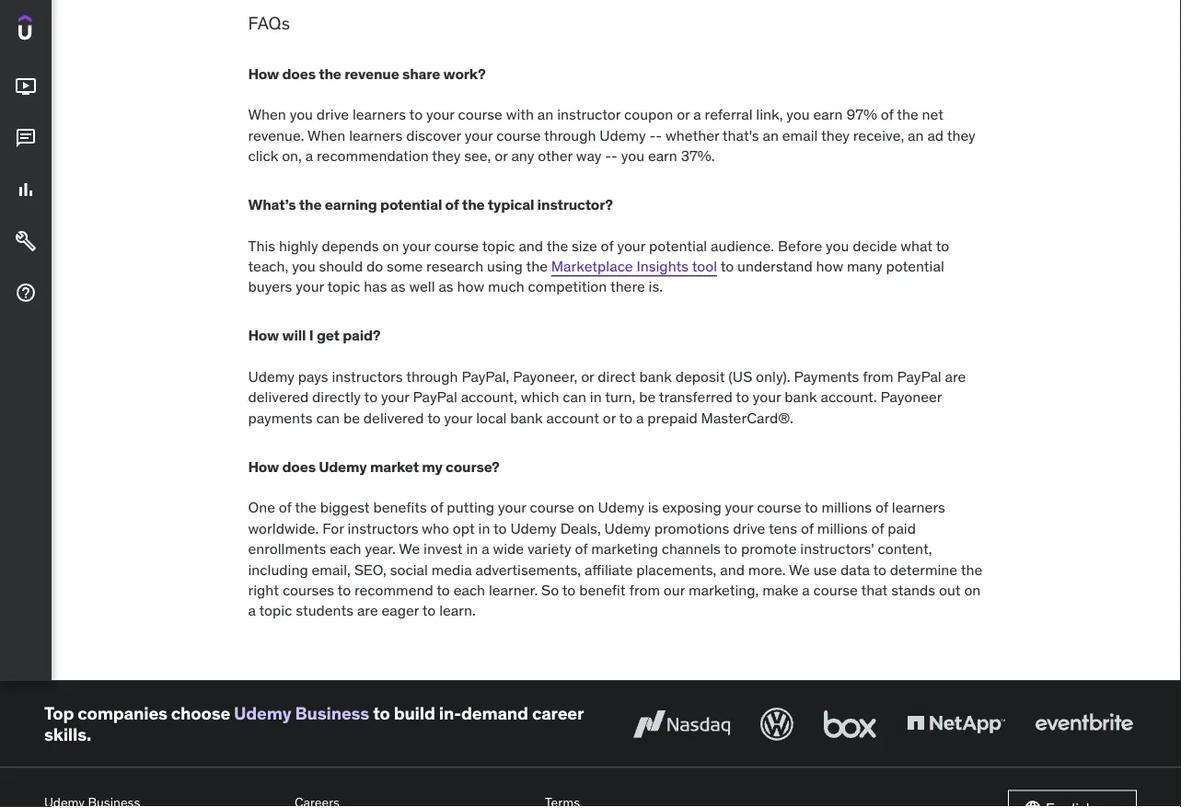 Task type: locate. For each thing, give the bounding box(es) containing it.
marketplace
[[551, 257, 633, 276]]

0 horizontal spatial when
[[248, 105, 286, 124]]

udemy up variety on the left bottom of page
[[510, 519, 557, 538]]

2 vertical spatial potential
[[886, 257, 944, 276]]

can down directly
[[316, 408, 340, 427]]

udemy business link
[[234, 703, 369, 725]]

1 horizontal spatial be
[[639, 388, 656, 407]]

1 vertical spatial bank
[[785, 388, 817, 407]]

the right "using"
[[526, 257, 548, 276]]

see,
[[464, 146, 491, 165]]

1 horizontal spatial potential
[[649, 236, 707, 255]]

to down turn,
[[619, 408, 633, 427]]

and up marketing,
[[720, 560, 745, 579]]

how does udemy market my course?
[[248, 457, 500, 476]]

or left the any
[[495, 146, 508, 165]]

medium image
[[15, 76, 37, 98], [15, 179, 37, 201], [15, 230, 37, 252], [15, 282, 37, 304]]

0 horizontal spatial from
[[629, 581, 660, 600]]

0 horizontal spatial how
[[457, 277, 484, 296]]

1 vertical spatial can
[[316, 408, 340, 427]]

as down research
[[439, 277, 454, 296]]

0 horizontal spatial drive
[[317, 105, 349, 124]]

1 vertical spatial millions
[[817, 519, 868, 538]]

using
[[487, 257, 523, 276]]

you up the "many"
[[826, 236, 849, 255]]

deals,
[[560, 519, 601, 538]]

bank right direct
[[640, 367, 672, 386]]

courses
[[283, 581, 334, 600]]

netapp image
[[903, 704, 1009, 745]]

eager
[[382, 601, 419, 620]]

wide
[[493, 540, 524, 558]]

the right what's
[[299, 195, 322, 214]]

0 horizontal spatial each
[[330, 540, 361, 558]]

1 vertical spatial paypal
[[413, 388, 457, 407]]

1 horizontal spatial we
[[789, 560, 810, 579]]

0 vertical spatial instructors
[[332, 367, 403, 386]]

1 vertical spatial each
[[454, 581, 485, 600]]

1 horizontal spatial drive
[[733, 519, 766, 538]]

year.
[[365, 540, 396, 558]]

1 vertical spatial potential
[[649, 236, 707, 255]]

2 vertical spatial bank
[[510, 408, 543, 427]]

when right revenue.
[[308, 126, 346, 144]]

transferred
[[659, 388, 733, 407]]

your right directly
[[381, 388, 409, 407]]

through left paypal,
[[406, 367, 458, 386]]

0 horizontal spatial topic
[[259, 601, 292, 620]]

1 vertical spatial does
[[282, 457, 316, 476]]

0 vertical spatial when
[[248, 105, 286, 124]]

1 vertical spatial in
[[478, 519, 490, 538]]

instructors up directly
[[332, 367, 403, 386]]

be down directly
[[343, 408, 360, 427]]

are inside one of the biggest benefits of putting your course on udemy is exposing your course to millions of learners worldwide. for instructors who opt in to udemy deals, udemy promotions drive tens of millions of paid enrollments each year. we invest in a wide variety of marketing channels to promote instructors' content, including email, seo, social media advertisements, affiliate placements, and more. we use data to determine the right courses to recommend to each learner. so to benefit from our marketing, make a course that stands out on a topic students are eager to learn.
[[357, 601, 378, 620]]

how for how does udemy market my course?
[[248, 457, 279, 476]]

research
[[426, 257, 484, 276]]

2 medium image from the top
[[15, 179, 37, 201]]

we up social
[[399, 540, 420, 558]]

paypal up payoneer at the right of the page
[[897, 367, 942, 386]]

to up discover
[[409, 105, 423, 124]]

through up "other"
[[544, 126, 596, 144]]

1 horizontal spatial they
[[821, 126, 850, 144]]

1 vertical spatial when
[[308, 126, 346, 144]]

is
[[648, 498, 659, 517]]

to up "my" on the left of the page
[[427, 408, 441, 427]]

to build in-demand career skills.
[[44, 703, 584, 746]]

1 horizontal spatial topic
[[327, 277, 360, 296]]

2 vertical spatial in
[[466, 540, 478, 558]]

we
[[399, 540, 420, 558], [789, 560, 810, 579]]

marketplace insights tool link
[[551, 257, 717, 276]]

depends
[[322, 236, 379, 255]]

understand
[[738, 257, 813, 276]]

how up one
[[248, 457, 279, 476]]

paypal,
[[462, 367, 510, 386]]

an down link,
[[763, 126, 779, 144]]

each up learn.
[[454, 581, 485, 600]]

who
[[422, 519, 449, 538]]

your up see,
[[465, 126, 493, 144]]

and inside one of the biggest benefits of putting your course on udemy is exposing your course to millions of learners worldwide. for instructors who opt in to udemy deals, udemy promotions drive tens of millions of paid enrollments each year. we invest in a wide variety of marketing channels to promote instructors' content, including email, seo, social media advertisements, affiliate placements, and more. we use data to determine the right courses to recommend to each learner. so to benefit from our marketing, make a course that stands out on a topic students are eager to learn.
[[720, 560, 745, 579]]

you
[[290, 105, 313, 124], [787, 105, 810, 124], [621, 146, 645, 165], [826, 236, 849, 255], [292, 257, 315, 276]]

1 vertical spatial learners
[[349, 126, 403, 144]]

potential up 'insights'
[[649, 236, 707, 255]]

top companies choose udemy business
[[44, 703, 369, 725]]

link,
[[756, 105, 783, 124]]

coupon
[[624, 105, 673, 124]]

be right turn,
[[639, 388, 656, 407]]

delivered up payments
[[248, 388, 309, 407]]

only).
[[756, 367, 791, 386]]

and inside this highly depends on your course topic and the size of your potential audience. before you decide what to teach, you should do some research using the
[[519, 236, 543, 255]]

does down payments
[[282, 457, 316, 476]]

udemy down 'coupon'
[[600, 126, 646, 144]]

0 vertical spatial from
[[863, 367, 894, 386]]

to left learn.
[[422, 601, 436, 620]]

bank down the which
[[510, 408, 543, 427]]

instructors inside udemy pays instructors through paypal, payoneer, or direct bank deposit (us only). payments from paypal are delivered directly to your paypal account, which can in turn, be transferred to your bank account. payoneer payments can be delivered to your local bank account or to a prepaid mastercard®.
[[332, 367, 403, 386]]

of up receive,
[[881, 105, 894, 124]]

tool
[[692, 257, 717, 276]]

0 vertical spatial be
[[639, 388, 656, 407]]

how down faqs
[[248, 64, 279, 83]]

1 vertical spatial instructors
[[347, 519, 418, 538]]

you up revenue.
[[290, 105, 313, 124]]

how left the "many"
[[816, 257, 844, 276]]

earn
[[814, 105, 843, 124], [648, 146, 678, 165]]

choose
[[171, 703, 230, 725]]

a inside udemy pays instructors through paypal, payoneer, or direct bank deposit (us only). payments from paypal are delivered directly to your paypal account, which can in turn, be transferred to your bank account. payoneer payments can be delivered to your local bank account or to a prepaid mastercard®.
[[636, 408, 644, 427]]

paypal left account,
[[413, 388, 457, 407]]

0 vertical spatial bank
[[640, 367, 672, 386]]

2 vertical spatial topic
[[259, 601, 292, 620]]

1 vertical spatial from
[[629, 581, 660, 600]]

0 horizontal spatial can
[[316, 408, 340, 427]]

bank
[[640, 367, 672, 386], [785, 388, 817, 407], [510, 408, 543, 427]]

is.
[[649, 277, 663, 296]]

0 horizontal spatial we
[[399, 540, 420, 558]]

drive inside one of the biggest benefits of putting your course on udemy is exposing your course to millions of learners worldwide. for instructors who opt in to udemy deals, udemy promotions drive tens of millions of paid enrollments each year. we invest in a wide variety of marketing channels to promote instructors' content, including email, seo, social media advertisements, affiliate placements, and more. we use data to determine the right courses to recommend to each learner. so to benefit from our marketing, make a course that stands out on a topic students are eager to learn.
[[733, 519, 766, 538]]

1 horizontal spatial through
[[544, 126, 596, 144]]

1 horizontal spatial on
[[578, 498, 594, 517]]

a right the on, on the top
[[305, 146, 313, 165]]

be
[[639, 388, 656, 407], [343, 408, 360, 427]]

turn,
[[605, 388, 636, 407]]

earning
[[325, 195, 377, 214]]

0 horizontal spatial an
[[538, 105, 554, 124]]

udemy inside "when you drive learners to your course with an instructor coupon or a referral link, you earn 97% of the net revenue. when learners discover your course through udemy -- whether that's an email they receive, an ad they click on, a recommendation they see, or any other way -- you earn 37%."
[[600, 126, 646, 144]]

potential inside this highly depends on your course topic and the size of your potential audience. before you decide what to teach, you should do some research using the
[[649, 236, 707, 255]]

2 how from the top
[[248, 326, 279, 345]]

2 horizontal spatial bank
[[785, 388, 817, 407]]

or left direct
[[581, 367, 594, 386]]

0 vertical spatial we
[[399, 540, 420, 558]]

1 horizontal spatial as
[[439, 277, 454, 296]]

in for account
[[590, 388, 602, 407]]

0 horizontal spatial as
[[391, 277, 406, 296]]

as down some
[[391, 277, 406, 296]]

learn.
[[439, 601, 476, 620]]

how down research
[[457, 277, 484, 296]]

2 horizontal spatial on
[[964, 581, 981, 600]]

deposit
[[676, 367, 725, 386]]

bank down payments
[[785, 388, 817, 407]]

in-
[[439, 703, 461, 725]]

your down should
[[296, 277, 324, 296]]

3 medium image from the top
[[15, 230, 37, 252]]

1 does from the top
[[282, 64, 316, 83]]

4 medium image from the top
[[15, 282, 37, 304]]

of left paid
[[871, 519, 884, 538]]

0 vertical spatial learners
[[353, 105, 406, 124]]

from inside one of the biggest benefits of putting your course on udemy is exposing your course to millions of learners worldwide. for instructors who opt in to udemy deals, udemy promotions drive tens of millions of paid enrollments each year. we invest in a wide variety of marketing channels to promote instructors' content, including email, seo, social media advertisements, affiliate placements, and more. we use data to determine the right courses to recommend to each learner. so to benefit from our marketing, make a course that stands out on a topic students are eager to learn.
[[629, 581, 660, 600]]

payoneer
[[881, 388, 942, 407]]

in inside udemy pays instructors through paypal, payoneer, or direct bank deposit (us only). payments from paypal are delivered directly to your paypal account, which can in turn, be transferred to your bank account. payoneer payments can be delivered to your local bank account or to a prepaid mastercard®.
[[590, 388, 602, 407]]

paypal
[[897, 367, 942, 386], [413, 388, 457, 407]]

for
[[322, 519, 344, 538]]

are inside udemy pays instructors through paypal, payoneer, or direct bank deposit (us only). payments from paypal are delivered directly to your paypal account, which can in turn, be transferred to your bank account. payoneer payments can be delivered to your local bank account or to a prepaid mastercard®.
[[945, 367, 966, 386]]

3 how from the top
[[248, 457, 279, 476]]

a down right
[[248, 601, 256, 620]]

2 vertical spatial how
[[248, 457, 279, 476]]

to up that
[[873, 560, 887, 579]]

drive down how does the revenue share work?
[[317, 105, 349, 124]]

2 as from the left
[[439, 277, 454, 296]]

on right the 'out' at the right of page
[[964, 581, 981, 600]]

potential
[[380, 195, 442, 214], [649, 236, 707, 255], [886, 257, 944, 276]]

0 vertical spatial in
[[590, 388, 602, 407]]

topic down right
[[259, 601, 292, 620]]

2 horizontal spatial potential
[[886, 257, 944, 276]]

drive up promote
[[733, 519, 766, 538]]

udemy left pays
[[248, 367, 295, 386]]

get
[[317, 326, 340, 345]]

topic
[[482, 236, 515, 255], [327, 277, 360, 296], [259, 601, 292, 620]]

0 horizontal spatial earn
[[648, 146, 678, 165]]

nasdaq image
[[629, 704, 735, 745]]

to right directly
[[364, 388, 378, 407]]

1 vertical spatial are
[[357, 601, 378, 620]]

does down faqs
[[282, 64, 316, 83]]

topic inside one of the biggest benefits of putting your course on udemy is exposing your course to millions of learners worldwide. for instructors who opt in to udemy deals, udemy promotions drive tens of millions of paid enrollments each year. we invest in a wide variety of marketing channels to promote instructors' content, including email, seo, social media advertisements, affiliate placements, and more. we use data to determine the right courses to recommend to each learner. so to benefit from our marketing, make a course that stands out on a topic students are eager to learn.
[[259, 601, 292, 620]]

course down with
[[497, 126, 541, 144]]

how left will
[[248, 326, 279, 345]]

an left ad
[[908, 126, 924, 144]]

in down "opt"
[[466, 540, 478, 558]]

to inside this highly depends on your course topic and the size of your potential audience. before you decide what to teach, you should do some research using the
[[936, 236, 950, 255]]

they down '97%'
[[821, 126, 850, 144]]

directly
[[312, 388, 361, 407]]

to inside the to understand how many potential buyers your topic has as well as how much competition there is.
[[721, 257, 734, 276]]

marketing,
[[689, 581, 759, 600]]

1 vertical spatial topic
[[327, 277, 360, 296]]

to
[[409, 105, 423, 124], [936, 236, 950, 255], [721, 257, 734, 276], [364, 388, 378, 407], [736, 388, 749, 407], [427, 408, 441, 427], [619, 408, 633, 427], [805, 498, 818, 517], [494, 519, 507, 538], [724, 540, 738, 558], [873, 560, 887, 579], [337, 581, 351, 600], [437, 581, 450, 600], [562, 581, 576, 600], [422, 601, 436, 620], [373, 703, 390, 725]]

1 horizontal spatial and
[[720, 560, 745, 579]]

on
[[383, 236, 399, 255], [578, 498, 594, 517], [964, 581, 981, 600]]

to right tool
[[721, 257, 734, 276]]

1 vertical spatial through
[[406, 367, 458, 386]]

2 vertical spatial on
[[964, 581, 981, 600]]

of right tens
[[801, 519, 814, 538]]

account.
[[821, 388, 877, 407]]

through inside "when you drive learners to your course with an instructor coupon or a referral link, you earn 97% of the net revenue. when learners discover your course through udemy -- whether that's an email they receive, an ad they click on, a recommendation they see, or any other way -- you earn 37%."
[[544, 126, 596, 144]]

0 horizontal spatial paypal
[[413, 388, 457, 407]]

putting
[[447, 498, 495, 517]]

of right size
[[601, 236, 614, 255]]

should
[[319, 257, 363, 276]]

on up deals, at bottom
[[578, 498, 594, 517]]

medium image
[[15, 127, 37, 149]]

does
[[282, 64, 316, 83], [282, 457, 316, 476]]

when you drive learners to your course with an instructor coupon or a referral link, you earn 97% of the net revenue. when learners discover your course through udemy -- whether that's an email they receive, an ad they click on, a recommendation they see, or any other way -- you earn 37%.
[[248, 105, 976, 165]]

the left revenue
[[319, 64, 341, 83]]

1 horizontal spatial delivered
[[364, 408, 424, 427]]

can up account
[[563, 388, 586, 407]]

to down (us
[[736, 388, 749, 407]]

to left build
[[373, 703, 390, 725]]

what's the earning potential of the typical instructor?
[[248, 195, 613, 214]]

0 vertical spatial and
[[519, 236, 543, 255]]

channels
[[662, 540, 721, 558]]

data
[[841, 560, 870, 579]]

0 vertical spatial drive
[[317, 105, 349, 124]]

1 how from the top
[[248, 64, 279, 83]]

course down use
[[814, 581, 858, 600]]

2 horizontal spatial topic
[[482, 236, 515, 255]]

0 vertical spatial earn
[[814, 105, 843, 124]]

does for udemy
[[282, 457, 316, 476]]

earn left '97%'
[[814, 105, 843, 124]]

0 horizontal spatial potential
[[380, 195, 442, 214]]

2 horizontal spatial an
[[908, 126, 924, 144]]

drive inside "when you drive learners to your course with an instructor coupon or a referral link, you earn 97% of the net revenue. when learners discover your course through udemy -- whether that's an email they receive, an ad they click on, a recommendation they see, or any other way -- you earn 37%."
[[317, 105, 349, 124]]

1 vertical spatial how
[[457, 277, 484, 296]]

you up email
[[787, 105, 810, 124]]

of up paid
[[876, 498, 888, 517]]

2 vertical spatial learners
[[892, 498, 945, 517]]

0 vertical spatial on
[[383, 236, 399, 255]]

benefits
[[373, 498, 427, 517]]

0 horizontal spatial are
[[357, 601, 378, 620]]

udemy
[[600, 126, 646, 144], [248, 367, 295, 386], [319, 457, 367, 476], [598, 498, 644, 517], [510, 519, 557, 538], [605, 519, 651, 538], [234, 703, 291, 725]]

0 vertical spatial topic
[[482, 236, 515, 255]]

on inside this highly depends on your course topic and the size of your potential audience. before you decide what to teach, you should do some research using the
[[383, 236, 399, 255]]

course inside this highly depends on your course topic and the size of your potential audience. before you decide what to teach, you should do some research using the
[[434, 236, 479, 255]]

0 vertical spatial does
[[282, 64, 316, 83]]

1 horizontal spatial bank
[[640, 367, 672, 386]]

1 vertical spatial we
[[789, 560, 810, 579]]

1 horizontal spatial are
[[945, 367, 966, 386]]

teach,
[[248, 257, 289, 276]]

some
[[387, 257, 423, 276]]

in for in
[[478, 519, 490, 538]]

0 horizontal spatial through
[[406, 367, 458, 386]]

they
[[821, 126, 850, 144], [947, 126, 976, 144], [432, 146, 461, 165]]

eventbrite image
[[1031, 704, 1137, 745]]

earn left 37%.
[[648, 146, 678, 165]]

0 vertical spatial through
[[544, 126, 596, 144]]

1 horizontal spatial an
[[763, 126, 779, 144]]

market
[[370, 457, 419, 476]]

your inside the to understand how many potential buyers your topic has as well as how much competition there is.
[[296, 277, 324, 296]]

click
[[248, 146, 278, 165]]

learners
[[353, 105, 406, 124], [349, 126, 403, 144], [892, 498, 945, 517]]

volkswagen image
[[757, 704, 797, 745]]

in right "opt"
[[478, 519, 490, 538]]

how does the revenue share work?
[[248, 64, 486, 83]]

paid
[[888, 519, 916, 538]]

0 vertical spatial how
[[248, 64, 279, 83]]

0 vertical spatial are
[[945, 367, 966, 386]]

to up "wide"
[[494, 519, 507, 538]]

0 horizontal spatial on
[[383, 236, 399, 255]]

topic up "using"
[[482, 236, 515, 255]]

97%
[[847, 105, 877, 124]]

determine
[[890, 560, 958, 579]]

highly
[[279, 236, 318, 255]]

does for the
[[282, 64, 316, 83]]

1 vertical spatial earn
[[648, 146, 678, 165]]

our
[[664, 581, 685, 600]]

each down for
[[330, 540, 361, 558]]

0 vertical spatial how
[[816, 257, 844, 276]]

variety
[[528, 540, 571, 558]]

delivered
[[248, 388, 309, 407], [364, 408, 424, 427]]

we left use
[[789, 560, 810, 579]]

marketplace insights tool
[[551, 257, 717, 276]]

from up account.
[[863, 367, 894, 386]]

1 vertical spatial and
[[720, 560, 745, 579]]

1 horizontal spatial earn
[[814, 105, 843, 124]]

they right ad
[[947, 126, 976, 144]]

1 vertical spatial drive
[[733, 519, 766, 538]]

a left prepaid
[[636, 408, 644, 427]]

your right exposing
[[725, 498, 753, 517]]

1 horizontal spatial can
[[563, 388, 586, 407]]

0 vertical spatial paypal
[[897, 367, 942, 386]]

1 vertical spatial on
[[578, 498, 594, 517]]

0 vertical spatial delivered
[[248, 388, 309, 407]]

learner.
[[489, 581, 538, 600]]

1 as from the left
[[391, 277, 406, 296]]

1 horizontal spatial from
[[863, 367, 894, 386]]

and up "using"
[[519, 236, 543, 255]]

0 vertical spatial potential
[[380, 195, 442, 214]]

through inside udemy pays instructors through paypal, payoneer, or direct bank deposit (us only). payments from paypal are delivered directly to your paypal account, which can in turn, be transferred to your bank account. payoneer payments can be delivered to your local bank account or to a prepaid mastercard®.
[[406, 367, 458, 386]]

and
[[519, 236, 543, 255], [720, 560, 745, 579]]

2 does from the top
[[282, 457, 316, 476]]

to left promote
[[724, 540, 738, 558]]



Task type: describe. For each thing, give the bounding box(es) containing it.
whether
[[666, 126, 719, 144]]

email
[[782, 126, 818, 144]]

of up worldwide. on the left of page
[[279, 498, 292, 517]]

your up marketplace insights tool
[[617, 236, 646, 255]]

0 horizontal spatial bank
[[510, 408, 543, 427]]

more.
[[748, 560, 786, 579]]

net
[[922, 105, 944, 124]]

i
[[309, 326, 314, 345]]

0 horizontal spatial delivered
[[248, 388, 309, 407]]

exposing
[[662, 498, 722, 517]]

course left with
[[458, 105, 503, 124]]

share
[[402, 64, 440, 83]]

my
[[422, 457, 443, 476]]

referral
[[705, 105, 753, 124]]

worldwide.
[[248, 519, 319, 538]]

37%.
[[681, 146, 715, 165]]

content,
[[878, 540, 932, 558]]

topic inside this highly depends on your course topic and the size of your potential audience. before you decide what to teach, you should do some research using the
[[482, 236, 515, 255]]

how for how will i get paid?
[[248, 326, 279, 345]]

0 horizontal spatial they
[[432, 146, 461, 165]]

benefit
[[579, 581, 626, 600]]

the up worldwide. on the left of page
[[295, 498, 317, 517]]

so
[[541, 581, 559, 600]]

companies
[[78, 703, 167, 725]]

2 horizontal spatial they
[[947, 126, 976, 144]]

topic inside the to understand how many potential buyers your topic has as well as how much competition there is.
[[327, 277, 360, 296]]

instructors'
[[800, 540, 874, 558]]

audience.
[[711, 236, 774, 255]]

box image
[[819, 704, 881, 745]]

biggest
[[320, 498, 370, 517]]

opt
[[453, 519, 475, 538]]

to understand how many potential buyers your topic has as well as how much competition there is.
[[248, 257, 944, 296]]

udemy left is
[[598, 498, 644, 517]]

to down media
[[437, 581, 450, 600]]

of left "typical"
[[445, 195, 459, 214]]

your up "wide"
[[498, 498, 526, 517]]

much
[[488, 277, 524, 296]]

the left size
[[547, 236, 568, 255]]

one
[[248, 498, 275, 517]]

work?
[[443, 64, 486, 83]]

before
[[778, 236, 822, 255]]

payoneer,
[[513, 367, 578, 386]]

udemy right choose
[[234, 703, 291, 725]]

students
[[296, 601, 354, 620]]

0 vertical spatial can
[[563, 388, 586, 407]]

any
[[511, 146, 534, 165]]

0 vertical spatial millions
[[822, 498, 872, 517]]

with
[[506, 105, 534, 124]]

your up some
[[403, 236, 431, 255]]

tens
[[769, 519, 798, 538]]

0 horizontal spatial be
[[343, 408, 360, 427]]

of down deals, at bottom
[[575, 540, 588, 558]]

your up discover
[[426, 105, 455, 124]]

revenue
[[345, 64, 399, 83]]

right
[[248, 581, 279, 600]]

udemy inside udemy pays instructors through paypal, payoneer, or direct bank deposit (us only). payments from paypal are delivered directly to your paypal account, which can in turn, be transferred to your bank account. payoneer payments can be delivered to your local bank account or to a prepaid mastercard®.
[[248, 367, 295, 386]]

how for how does the revenue share work?
[[248, 64, 279, 83]]

1 horizontal spatial how
[[816, 257, 844, 276]]

receive,
[[853, 126, 904, 144]]

demand
[[461, 703, 528, 725]]

competition
[[528, 277, 607, 296]]

udemy up marketing
[[605, 519, 651, 538]]

udemy image
[[18, 15, 102, 46]]

learners inside one of the biggest benefits of putting your course on udemy is exposing your course to millions of learners worldwide. for instructors who opt in to udemy deals, udemy promotions drive tens of millions of paid enrollments each year. we invest in a wide variety of marketing channels to promote instructors' content, including email, seo, social media advertisements, affiliate placements, and more. we use data to determine the right courses to recommend to each learner. so to benefit from our marketing, make a course that stands out on a topic students are eager to learn.
[[892, 498, 945, 517]]

the left "typical"
[[462, 195, 485, 214]]

of up who at the bottom of page
[[431, 498, 443, 517]]

of inside this highly depends on your course topic and the size of your potential audience. before you decide what to teach, you should do some research using the
[[601, 236, 614, 255]]

pays
[[298, 367, 328, 386]]

0 vertical spatial each
[[330, 540, 361, 558]]

enrollments
[[248, 540, 326, 558]]

udemy pays instructors through paypal, payoneer, or direct bank deposit (us only). payments from paypal are delivered directly to your paypal account, which can in turn, be transferred to your bank account. payoneer payments can be delivered to your local bank account or to a prepaid mastercard®.
[[248, 367, 966, 427]]

email,
[[312, 560, 351, 579]]

this highly depends on your course topic and the size of your potential audience. before you decide what to teach, you should do some research using the
[[248, 236, 950, 276]]

1 horizontal spatial paypal
[[897, 367, 942, 386]]

payments
[[794, 367, 859, 386]]

other
[[538, 146, 573, 165]]

buyers
[[248, 277, 292, 296]]

will
[[282, 326, 306, 345]]

size
[[572, 236, 597, 255]]

stands
[[891, 581, 936, 600]]

course up deals, at bottom
[[530, 498, 574, 517]]

account
[[546, 408, 599, 427]]

what
[[901, 236, 933, 255]]

build
[[394, 703, 435, 725]]

to inside "when you drive learners to your course with an instructor coupon or a referral link, you earn 97% of the net revenue. when learners discover your course through udemy -- whether that's an email they receive, an ad they click on, a recommendation they see, or any other way -- you earn 37%."
[[409, 105, 423, 124]]

to right so
[[562, 581, 576, 600]]

1 horizontal spatial when
[[308, 126, 346, 144]]

udemy up "biggest"
[[319, 457, 367, 476]]

your left the "local"
[[444, 408, 473, 427]]

local
[[476, 408, 507, 427]]

do
[[366, 257, 383, 276]]

instructors inside one of the biggest benefits of putting your course on udemy is exposing your course to millions of learners worldwide. for instructors who opt in to udemy deals, udemy promotions drive tens of millions of paid enrollments each year. we invest in a wide variety of marketing channels to promote instructors' content, including email, seo, social media advertisements, affiliate placements, and more. we use data to determine the right courses to recommend to each learner. so to benefit from our marketing, make a course that stands out on a topic students are eager to learn.
[[347, 519, 418, 538]]

or up whether
[[677, 105, 690, 124]]

mastercard®.
[[701, 408, 794, 427]]

business
[[295, 703, 369, 725]]

social
[[390, 560, 428, 579]]

a left "wide"
[[482, 540, 489, 558]]

(us
[[729, 367, 752, 386]]

your down only).
[[753, 388, 781, 407]]

potential inside the to understand how many potential buyers your topic has as well as how much competition there is.
[[886, 257, 944, 276]]

career
[[532, 703, 584, 725]]

has
[[364, 277, 387, 296]]

you down highly on the top left of page
[[292, 257, 315, 276]]

a right make on the bottom right of page
[[802, 581, 810, 600]]

you right way
[[621, 146, 645, 165]]

course up tens
[[757, 498, 801, 517]]

paid?
[[343, 326, 381, 345]]

small image
[[1024, 800, 1042, 808]]

1 vertical spatial delivered
[[364, 408, 424, 427]]

to inside to build in-demand career skills.
[[373, 703, 390, 725]]

course?
[[446, 457, 500, 476]]

typical
[[488, 195, 534, 214]]

account,
[[461, 388, 517, 407]]

many
[[847, 257, 883, 276]]

1 horizontal spatial each
[[454, 581, 485, 600]]

placements,
[[636, 560, 717, 579]]

or down turn,
[[603, 408, 616, 427]]

there
[[610, 277, 645, 296]]

1 medium image from the top
[[15, 76, 37, 98]]

one of the biggest benefits of putting your course on udemy is exposing your course to millions of learners worldwide. for instructors who opt in to udemy deals, udemy promotions drive tens of millions of paid enrollments each year. we invest in a wide variety of marketing channels to promote instructors' content, including email, seo, social media advertisements, affiliate placements, and more. we use data to determine the right courses to recommend to each learner. so to benefit from our marketing, make a course that stands out on a topic students are eager to learn.
[[248, 498, 983, 620]]

out
[[939, 581, 961, 600]]

the right determine
[[961, 560, 983, 579]]

direct
[[598, 367, 636, 386]]

to down email, on the bottom left of the page
[[337, 581, 351, 600]]

of inside "when you drive learners to your course with an instructor coupon or a referral link, you earn 97% of the net revenue. when learners discover your course through udemy -- whether that's an email they receive, an ad they click on, a recommendation they see, or any other way -- you earn 37%."
[[881, 105, 894, 124]]

to up instructors'
[[805, 498, 818, 517]]

the inside "when you drive learners to your course with an instructor coupon or a referral link, you earn 97% of the net revenue. when learners discover your course through udemy -- whether that's an email they receive, an ad they click on, a recommendation they see, or any other way -- you earn 37%."
[[897, 105, 919, 124]]

from inside udemy pays instructors through paypal, payoneer, or direct bank deposit (us only). payments from paypal are delivered directly to your paypal account, which can in turn, be transferred to your bank account. payoneer payments can be delivered to your local bank account or to a prepaid mastercard®.
[[863, 367, 894, 386]]

discover
[[406, 126, 461, 144]]

payments
[[248, 408, 313, 427]]

instructor
[[557, 105, 621, 124]]

a up whether
[[694, 105, 701, 124]]



Task type: vqa. For each thing, say whether or not it's contained in the screenshot.
to build in-demand career skills.
yes



